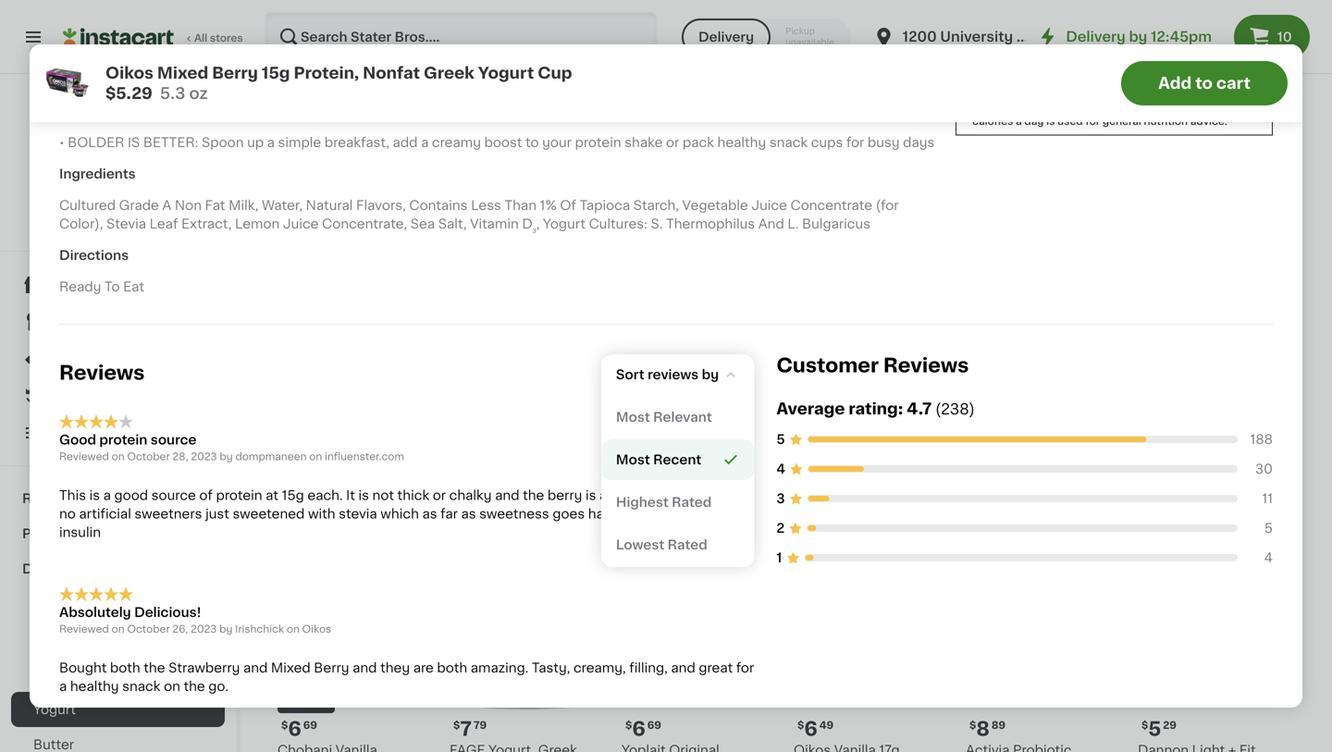 Task type: vqa. For each thing, say whether or not it's contained in the screenshot.
topmost Many in stock
yes



Task type: describe. For each thing, give the bounding box(es) containing it.
better:
[[143, 136, 198, 149]]

& inside danimals strawberry explosion & banana split variety pack smoothies
[[1205, 119, 1216, 132]]

$ 8 89
[[970, 720, 1006, 739]]

stater bros.
[[79, 184, 157, 197]]

1 horizontal spatial your
[[543, 136, 572, 149]]

smoothies inside danimals strawberry explosion smoothies
[[689, 119, 759, 132]]

fit inside 5 dannon light + fit vanilla greek nonfat yogurt cups
[[896, 414, 912, 427]]

on up each.
[[309, 452, 322, 462]]

$ inside $ 5 29
[[1142, 721, 1149, 731]]

to inside button
[[1196, 75, 1214, 91]]

or inside 'this is a good source of protein at 15g each. it is not thick or chalky and the berry is a nice flavor. there are no artificial sweetners just sweetened with stevia which as far as sweetness goes has the least effect on insulin'
[[433, 489, 446, 502]]

fat inside yocrunch low fat vanilla with m&ms yogurt 4 x 4 oz
[[1235, 414, 1256, 427]]

15g inside 'this is a good source of protein at 15g each. it is not thick or chalky and the berry is a nice flavor. there are no artificial sweetners just sweetened with stevia which as far as sweetness goes has the least effect on insulin'
[[282, 489, 304, 502]]

milk,
[[229, 199, 259, 212]]

protein, for oikos mixed berry 15g protein, nonfat greek yogurt cup
[[278, 433, 328, 446]]

0 horizontal spatial add
[[565, 568, 592, 581]]

october inside the good protein source reviewed on october 28, 2023 by dompmaneen on influenster.com
[[127, 452, 170, 462]]

added
[[1065, 44, 1099, 54]]

add inside button
[[1159, 75, 1193, 91]]

banana for 6
[[382, 119, 430, 132]]

thermophilus
[[667, 218, 755, 231]]

mixed for oikos mixed berry 15g protein, nonfat greek yogurt cup
[[318, 414, 358, 427]]

oz left it
[[315, 486, 327, 497]]

greek inside dannon light + fit strawberry cheesecake greek nonfat yogurt cups
[[450, 451, 489, 464]]

of inside • protein and deliciousness: packed with 15 grams of protein per cup for a high protein yogurt that can help you strive to reach your potential
[[424, 55, 438, 68]]

less
[[471, 199, 502, 212]]

danimals for danimals strawberry explosion smoothies
[[622, 101, 683, 114]]

$ 6 69 up harvest
[[454, 76, 490, 96]]

add to cart button
[[1122, 61, 1289, 106]]

vanilla inside 5 dannon light + fit vanilla greek nonfat yogurt cups
[[794, 433, 836, 446]]

$ inside $ 7 79
[[454, 721, 460, 731]]

4.7
[[907, 401, 932, 417]]

advice.
[[1191, 116, 1228, 126]]

a right up
[[267, 136, 275, 149]]

lemon
[[235, 218, 280, 231]]

yogurt inside chobani mixed berry on bottom vanilla low-fat greek yogurt
[[1009, 451, 1051, 464]]

$ 6 69 down packed
[[281, 76, 317, 96]]

color),
[[59, 218, 103, 231]]

oikos vanilla 15g protein, nonfat greek yogurt cup
[[794, 101, 934, 151]]

69 down packed
[[303, 77, 317, 87]]

5 left 29
[[1149, 720, 1162, 739]]

source inside 'this is a good source of protein at 15g each. it is not thick or chalky and the berry is a nice flavor. there are no artificial sweetners just sweetened with stevia which as far as sweetness goes has the least effect on insulin'
[[151, 489, 196, 502]]

oikos for oikos vanilla 15g protein, nonfat greek yogurt cup
[[794, 101, 831, 114]]

1 vertical spatial in
[[328, 192, 337, 202]]

low-
[[1064, 433, 1096, 446]]

policy
[[130, 206, 162, 216]]

1 horizontal spatial or
[[666, 136, 680, 149]]

yogurt up the butter
[[33, 703, 76, 716]]

healthy for pack
[[718, 136, 767, 149]]

69 up harvest
[[476, 77, 490, 87]]

and inside 'this is a good source of protein at 15g each. it is not thick or chalky and the berry is a nice flavor. there are no artificial sweetners just sweetened with stevia which as far as sweetness goes has the least effect on insulin'
[[495, 489, 520, 502]]

add button for 6
[[702, 558, 774, 591]]

cups inside dannon light + fit peach greek nonfat yogurt cups
[[668, 451, 702, 464]]

5.3 for dannon light + fit strawberry cheesecake greek nonfat yogurt cups
[[468, 486, 484, 497]]

$ 5 29
[[1142, 720, 1177, 739]]

x for dannon light + fit peach greek nonfat yogurt cups
[[632, 486, 638, 497]]

a right nutrient
[[1259, 92, 1265, 102]]

$ up (238)
[[970, 391, 977, 401]]

average
[[777, 401, 845, 417]]

non
[[175, 199, 202, 212]]

nonfat inside dannon light + fit strawberry cheesecake greek nonfat yogurt cups
[[492, 451, 537, 464]]

nonfat inside 5 dannon light + fit vanilla greek nonfat yogurt cups
[[882, 433, 926, 446]]

the down nice
[[615, 508, 636, 521]]

best seller
[[283, 700, 330, 709]]

of
[[560, 199, 577, 212]]

2
[[777, 522, 785, 535]]

cups inside dannon light + fit strawberry cheesecake greek nonfat yogurt cups
[[450, 470, 484, 483]]

average rating: 4.7 (238)
[[777, 401, 976, 417]]

creamy
[[432, 136, 481, 149]]

add to cart
[[1159, 75, 1251, 91]]

(299)
[[691, 140, 718, 150]]

& inside dairy & eggs link
[[61, 563, 72, 576]]

0g
[[1048, 44, 1062, 54]]

stevia
[[106, 218, 146, 231]]

nonfat inside dannon light + fit peach greek nonfat yogurt cups
[[708, 433, 753, 446]]

for inside the % daily value (dv) tells you how much a nutrient in a serving of food contributes to a daily diet. 2,000 calories a day is used for general nutrition advice.
[[1086, 116, 1101, 126]]

cup inside the 'oikos vanilla 15g protein, nonfat greek yogurt cup'
[[840, 138, 867, 151]]

• for • protein and deliciousness: packed with 15 grams of protein per cup for a high protein yogurt that can help you strive to reach your potential
[[59, 55, 64, 68]]

is up "artificial"
[[89, 489, 100, 502]]

cups
[[812, 136, 844, 149]]

a down the gods
[[1016, 116, 1023, 126]]

0%
[[1248, 44, 1265, 54]]

light for greek
[[676, 414, 709, 427]]

peach for greek
[[622, 433, 663, 446]]

yoplait for yoplait strawberry and harvest peach yogurt cups
[[450, 101, 494, 114]]

by inside the good protein source reviewed on october 28, 2023 by dompmaneen on influenster.com
[[220, 452, 233, 462]]

6 up the daily
[[1149, 76, 1162, 96]]

sort reviews by button
[[602, 355, 755, 395]]

eggs inside dairy & eggs link
[[75, 563, 109, 576]]

university
[[941, 30, 1014, 44]]

$ inside $ 8 89
[[970, 721, 977, 731]]

oz up the sweetness
[[487, 486, 499, 497]]

bulgaricus
[[803, 218, 871, 231]]

l.
[[788, 218, 799, 231]]

and left they
[[353, 662, 377, 675]]

yoplait for yoplait original strawberry and banana yogurt cups
[[278, 101, 322, 114]]

oz up least
[[659, 486, 671, 497]]

m&ms
[[1214, 433, 1257, 446]]

28,
[[173, 452, 188, 462]]

a up has
[[600, 489, 608, 502]]

for inside • protein and deliciousness: packed with 15 grams of protein per cup for a high protein yogurt that can help you strive to reach your potential
[[544, 55, 562, 68]]

pack
[[1220, 138, 1251, 151]]

fit for greek
[[724, 414, 740, 427]]

peach for yogurt
[[504, 119, 545, 132]]

vanilla,
[[1013, 119, 1058, 132]]

to inside the % daily value (dv) tells you how much a nutrient in a serving of food contributes to a daily diet. 2,000 calories a day is used for general nutrition advice.
[[1116, 104, 1127, 114]]

produce
[[22, 528, 79, 541]]

variety
[[1171, 138, 1216, 151]]

• protein and deliciousness: packed with 15 grams of protein per cup for a high protein yogurt that can help you strive to reach your potential
[[59, 55, 913, 86]]

highest rated
[[616, 496, 712, 509]]

natural
[[306, 199, 353, 212]]

on down milk link
[[112, 624, 125, 634]]

general
[[1103, 116, 1142, 126]]

$ down filling, in the bottom of the page
[[626, 721, 633, 731]]

greek inside oikos mixed berry 15g protein, nonfat greek yogurt cup
[[379, 433, 418, 446]]

strawberry inside yoplait strawberry and harvest peach yogurt cups
[[497, 101, 569, 114]]

thick
[[398, 489, 430, 502]]

x right at at the left of page
[[287, 486, 293, 497]]

by up sugars
[[1130, 30, 1148, 44]]

in inside the % daily value (dv) tells you how much a nutrient in a serving of food contributes to a daily diet. 2,000 calories a day is used for general nutrition advice.
[[1247, 92, 1257, 102]]

69 inside 6 69
[[1164, 77, 1178, 87]]

strawberry inside danimals strawberry explosion smoothies
[[686, 101, 757, 114]]

5.3 for dannon light + fit vanilla greek nonfat yogurt cups
[[812, 486, 829, 497]]

2023 inside the good protein source reviewed on october 28, 2023 by dompmaneen on influenster.com
[[191, 452, 217, 462]]

a up 2,000
[[1195, 92, 1201, 102]]

dannon light + fit peach greek nonfat yogurt cups
[[622, 414, 753, 464]]

188
[[1251, 433, 1274, 446]]

and left great
[[671, 662, 696, 675]]

x for dannon light + fit vanilla greek nonfat yogurt cups
[[804, 486, 810, 497]]

is up has
[[586, 489, 597, 502]]

greek inside 5 dannon light + fit vanilla greek nonfat yogurt cups
[[839, 433, 878, 446]]

5 down 11
[[1265, 522, 1274, 535]]

sort
[[616, 368, 645, 381]]

lists link
[[11, 415, 225, 452]]

for right "cups"
[[847, 136, 865, 149]]

$ down "best"
[[281, 721, 288, 731]]

4 x 5.3 oz for dannon light + fit strawberry cheesecake greek nonfat yogurt cups
[[450, 486, 499, 497]]

product group containing 8
[[966, 553, 1124, 753]]

good protein source reviewed on october 28, 2023 by dompmaneen on influenster.com
[[59, 434, 404, 462]]

2 both from the left
[[437, 662, 468, 675]]

5 inside 5 dannon light + fit vanilla greek nonfat yogurt cups
[[805, 390, 818, 409]]

spoon
[[202, 136, 244, 149]]

0 horizontal spatial stock
[[340, 192, 369, 202]]

delivery by 12:45pm link
[[1037, 26, 1213, 48]]

product group containing oikos mixed berry 15g protein, nonfat greek yogurt cup
[[278, 223, 435, 499]]

greek up calories
[[966, 101, 1005, 114]]

banana for 69
[[1219, 119, 1267, 132]]

$ up harvest
[[454, 77, 460, 87]]

fat inside chobani mixed berry on bottom vanilla low-fat greek yogurt
[[1096, 433, 1116, 446]]

yogurt inside dannon light + fit peach greek nonfat yogurt cups
[[622, 451, 665, 464]]

+ inside 5 dannon light + fit vanilla greek nonfat yogurt cups
[[885, 414, 893, 427]]

chalky
[[450, 489, 492, 502]]

grams
[[380, 55, 421, 68]]

go.
[[209, 680, 229, 693]]

1 horizontal spatial reviews
[[884, 356, 969, 375]]

fit for cheesecake
[[552, 414, 568, 427]]

and down irishchick
[[243, 662, 268, 675]]

yogurt link
[[11, 692, 225, 728]]

yogurt inside the oikos mixed berry 15g protein, nonfat greek yogurt cup $5.29 5.3 oz
[[478, 65, 534, 81]]

greek inside dannon light + fit peach greek nonfat yogurt cups
[[666, 433, 705, 446]]

d₃,
[[522, 218, 540, 231]]

fat inside cultured grade a non fat milk, water, natural flavors, contains less than 1% of tapioca starch, vegetable juice concentrate (for color), stevia leaf extract, lemon juice concentrate, sea salt, vitamin d₃, yogurt cultures: s. thermophilus and l. bulgaricus
[[205, 199, 225, 212]]

4 x 5.3 oz for dannon light + fit peach greek nonfat yogurt cups
[[622, 486, 671, 497]]

customer reviews
[[777, 356, 969, 375]]

and inside cultured grade a non fat milk, water, natural flavors, contains less than 1% of tapioca starch, vegetable juice concentrate (for color), stevia leaf extract, lemon juice concentrate, sea salt, vitamin d₃, yogurt cultures: s. thermophilus and l. bulgaricus
[[759, 218, 785, 231]]

the down the 'cheese' link
[[144, 662, 165, 675]]

oz down 'bottom'
[[1003, 486, 1016, 497]]

filling,
[[630, 662, 668, 675]]

x for chobani mixed berry on bottom vanilla low-fat greek yogurt
[[976, 486, 982, 497]]

mixed inside bought both the strawberry and mixed berry and they are both amazing. tasty, creamy, filling, and great for a healthy snack on the go.
[[271, 662, 311, 675]]

is inside the % daily value (dv) tells you how much a nutrient in a serving of food contributes to a daily diet. 2,000 calories a day is used for general nutrition advice.
[[1047, 116, 1056, 126]]

yogurt inside yocrunch low fat vanilla with m&ms yogurt 4 x 4 oz
[[1139, 451, 1181, 464]]

strawberry inside bought both the strawberry and mixed berry and they are both amazing. tasty, creamy, filling, and great for a healthy snack on the go.
[[169, 662, 240, 675]]

service type group
[[682, 19, 851, 56]]

satisfaction
[[78, 224, 140, 235]]

strawberry inside danimals strawberry explosion & banana split variety pack smoothies
[[1202, 101, 1274, 114]]

pack
[[683, 136, 715, 149]]

2 as from the left
[[461, 508, 476, 521]]

protein left per
[[441, 55, 487, 68]]

ave
[[1017, 30, 1044, 44]]

$ down packed
[[281, 77, 288, 87]]

15
[[363, 55, 377, 68]]

(for
[[876, 199, 899, 212]]

and inside the yoplait original strawberry and banana yogurt cups
[[353, 119, 379, 132]]

gods
[[1009, 101, 1044, 114]]

7
[[460, 720, 472, 739]]

1 vertical spatial juice
[[283, 218, 319, 231]]

irishchick
[[235, 624, 284, 634]]

greek inside the 'oikos vanilla 15g protein, nonfat greek yogurt cup'
[[895, 119, 934, 132]]

cart
[[1217, 75, 1251, 91]]

light inside 5 dannon light + fit vanilla greek nonfat yogurt cups
[[849, 414, 881, 427]]

strawberry inside dannon light + fit strawberry cheesecake greek nonfat yogurt cups
[[450, 433, 521, 446]]

this is a good source of protein at 15g each. it is not thick or chalky and the berry is a nice flavor. there are no artificial sweetners just sweetened with stevia which as far as sweetness goes has the least effect on insulin
[[59, 489, 745, 539]]

the left go.
[[184, 680, 205, 693]]

deliciousness:
[[164, 55, 278, 68]]

you inside the % daily value (dv) tells you how much a nutrient in a serving of food contributes to a daily diet. 2,000 calories a day is used for general nutrition advice.
[[1117, 92, 1137, 102]]

you inside • protein and deliciousness: packed with 15 grams of protein per cup for a high protein yogurt that can help you strive to reach your potential
[[792, 55, 817, 68]]

1%
[[540, 199, 557, 212]]

6 down filling, in the bottom of the page
[[633, 720, 646, 739]]

of inside the % daily value (dv) tells you how much a nutrient in a serving of food contributes to a daily diet. 2,000 calories a day is used for general nutrition advice.
[[1014, 104, 1024, 114]]

most relevant button
[[602, 397, 755, 438]]

(238)
[[936, 402, 976, 417]]

instacart logo image
[[63, 26, 174, 48]]

cup for oikos mixed berry 15g protein, nonfat greek yogurt cup
[[324, 451, 351, 464]]

11
[[1263, 493, 1274, 505]]

6 69
[[1149, 76, 1178, 96]]

nonfat inside oikos mixed berry 15g protein, nonfat greek yogurt cup
[[331, 433, 375, 446]]

on inside chobani mixed berry on bottom vanilla low-fat greek yogurt
[[1106, 414, 1123, 427]]

on right irishchick
[[287, 624, 300, 634]]

$ 6 69 down filling, in the bottom of the page
[[626, 720, 662, 739]]

boost
[[485, 136, 522, 149]]

$ inside $ 6 49
[[798, 721, 805, 731]]

rated for lowest rated
[[668, 539, 708, 552]]

the up the sweetness
[[523, 489, 545, 502]]

oikos mixed berry 15g protein, nonfat greek yogurt cup
[[278, 414, 422, 464]]

nonfat inside the oikos mixed berry 15g protein, nonfat greek yogurt cup $5.29 5.3 oz
[[363, 65, 420, 81]]

tapioca
[[580, 199, 631, 212]]

protein, for oikos mixed berry 15g protein, nonfat greek yogurt cup $5.29 5.3 oz
[[294, 65, 359, 81]]

than
[[505, 199, 537, 212]]

sponsored badge image for dannon light + fit strawberry cheesecake greek nonfat yogurt cups
[[450, 500, 506, 511]]

october inside "absolutely delicious! reviewed on october 26, 2023 by irishchick on oikos"
[[127, 624, 170, 634]]

$5.59 element
[[966, 74, 1124, 98]]

vanilla inside chobani mixed berry on bottom vanilla low-fat greek yogurt
[[1018, 433, 1060, 446]]

29
[[1164, 721, 1177, 731]]

15g inside the 'oikos vanilla 15g protein, nonfat greek yogurt cup'
[[880, 101, 902, 114]]

greek inside the oikos mixed berry 15g protein, nonfat greek yogurt cup $5.29 5.3 oz
[[424, 65, 475, 81]]

is right it
[[359, 489, 369, 502]]

1 horizontal spatial juice
[[752, 199, 788, 212]]

oikos inside "absolutely delicious! reviewed on october 26, 2023 by irishchick on oikos"
[[302, 624, 332, 634]]

69 down best seller
[[303, 721, 317, 731]]

$ 6 69 down "best"
[[281, 720, 317, 739]]

15g inside oikos mixed berry 15g protein, nonfat greek yogurt cup
[[400, 414, 422, 427]]

1200 university ave button
[[873, 11, 1044, 63]]

for inside bought both the strawberry and mixed berry and they are both amazing. tasty, creamy, filling, and great for a healthy snack on the go.
[[737, 662, 755, 675]]

$ 6 49
[[798, 720, 834, 739]]

a up "artificial"
[[103, 489, 111, 502]]

the
[[973, 92, 992, 102]]

on up good
[[112, 452, 125, 462]]

directions
[[59, 249, 129, 262]]

explosion for &
[[1139, 119, 1202, 132]]

79
[[474, 721, 487, 731]]

protein inside 'this is a good source of protein at 15g each. it is not thick or chalky and the berry is a nice flavor. there are no artificial sweetners just sweetened with stevia which as far as sweetness goes has the least effect on insulin'
[[216, 489, 263, 502]]

a right the 'add'
[[421, 136, 429, 149]]

6 down packed
[[288, 76, 302, 96]]

nonfat inside the 'oikos vanilla 15g protein, nonfat greek yogurt cup'
[[847, 119, 892, 132]]

light for cheesecake
[[504, 414, 537, 427]]

product group containing 7
[[450, 553, 607, 753]]

of inside 'this is a good source of protein at 15g each. it is not thick or chalky and the berry is a nice flavor. there are no artificial sweetners just sweetened with stevia which as far as sweetness goes has the least effect on insulin'
[[199, 489, 213, 502]]

yocrunch low fat vanilla with m&ms yogurt 4 x 4 oz
[[1139, 414, 1257, 479]]



Task type: locate. For each thing, give the bounding box(es) containing it.
0 horizontal spatial light
[[504, 414, 537, 427]]

0 horizontal spatial many in stock
[[296, 192, 369, 202]]

amazing.
[[471, 662, 529, 675]]

view
[[63, 206, 88, 216]]

cups up (22)
[[668, 451, 702, 464]]

69 up "much" at the top
[[1164, 77, 1178, 87]]

peach
[[504, 119, 545, 132], [622, 433, 663, 446]]

2 vertical spatial fat
[[1096, 433, 1116, 446]]

2 danimals from the left
[[1139, 101, 1199, 114]]

yogurt inside oikos mixed berry 15g protein, nonfat greek yogurt cup
[[278, 451, 320, 464]]

+ down $5.29 element
[[540, 414, 548, 427]]

1 + from the left
[[540, 414, 548, 427]]

1 yoplait from the left
[[278, 101, 322, 114]]

1 horizontal spatial eggs
[[75, 563, 109, 576]]

1 vertical spatial or
[[433, 489, 446, 502]]

lowest
[[616, 539, 665, 552]]

most recent up most relevant button
[[631, 367, 717, 380]]

danimals inside danimals strawberry explosion smoothies
[[622, 101, 683, 114]]

1 vertical spatial many
[[641, 505, 670, 515]]

1 horizontal spatial +
[[713, 414, 720, 427]]

0 horizontal spatial yoplait
[[278, 101, 322, 114]]

sponsored badge image for dannon light + fit vanilla greek nonfat yogurt cups
[[794, 500, 850, 511]]

add down goes
[[565, 568, 592, 581]]

mixed up low-
[[1024, 414, 1064, 427]]

69 down filling, in the bottom of the page
[[648, 721, 662, 731]]

reach
[[876, 55, 913, 68]]

protein right high
[[607, 55, 654, 68]]

produce link
[[11, 517, 225, 552]]

eggs down cheese
[[33, 668, 66, 681]]

fit
[[552, 414, 568, 427], [724, 414, 740, 427], [896, 414, 912, 427]]

• for • bolder is better: spoon up a simple breakfast, add a creamy boost to your protein shake or pack healthy snack cups for busy days
[[59, 136, 64, 149]]

to inside • protein and deliciousness: packed with 15 grams of protein per cup for a high protein yogurt that can help you strive to reach your potential
[[859, 55, 873, 68]]

dannon inside dannon light + fit strawberry cheesecake greek nonfat yogurt cups
[[450, 414, 501, 427]]

x inside yocrunch low fat vanilla with m&ms yogurt 4 x 4 oz
[[1148, 469, 1154, 479]]

1 dannon from the left
[[450, 414, 501, 427]]

protein, up "cups"
[[794, 119, 844, 132]]

at
[[266, 489, 279, 502]]

2 2023 from the top
[[191, 624, 217, 634]]

1 horizontal spatial banana
[[1219, 119, 1267, 132]]

2 fit from the left
[[724, 414, 740, 427]]

1 vertical spatial are
[[413, 662, 434, 675]]

greek down relevant
[[666, 433, 705, 446]]

1 add button from the left
[[530, 558, 602, 591]]

0 horizontal spatial banana
[[382, 119, 430, 132]]

mixed for chobani mixed berry on bottom vanilla low-fat greek yogurt
[[1024, 414, 1064, 427]]

berry for oikos mixed berry 15g protein, nonfat greek yogurt cup
[[361, 414, 397, 427]]

1 horizontal spatial delivery
[[1067, 30, 1126, 44]]

yoplait strawberry and harvest peach yogurt cups
[[450, 101, 598, 151]]

yogurt,
[[1047, 101, 1094, 114]]

1 banana from the left
[[382, 119, 430, 132]]

2 horizontal spatial fat
[[1235, 414, 1256, 427]]

0 horizontal spatial fit
[[552, 414, 568, 427]]

eggs
[[75, 563, 109, 576], [33, 668, 66, 681]]

2 sponsored badge image from the left
[[794, 500, 850, 511]]

add button for 7
[[530, 558, 602, 591]]

2 horizontal spatial +
[[885, 414, 893, 427]]

fit inside dannon light + fit peach greek nonfat yogurt cups
[[724, 414, 740, 427]]

1 vertical spatial recent
[[654, 454, 702, 467]]

eggs inside eggs link
[[33, 668, 66, 681]]

0 vertical spatial and
[[572, 101, 598, 114]]

4 x 5.3 oz for chobani mixed berry on bottom vanilla low-fat greek yogurt
[[966, 486, 1016, 497]]

dannon inside 5 dannon light + fit vanilla greek nonfat yogurt cups
[[794, 414, 845, 427]]

yogurt inside yoplait strawberry and harvest peach yogurt cups
[[548, 119, 591, 132]]

1 vertical spatial rated
[[668, 539, 708, 552]]

banana inside the yoplait original strawberry and banana yogurt cups
[[382, 119, 430, 132]]

day
[[1025, 116, 1045, 126]]

5 down customer
[[805, 390, 818, 409]]

are
[[725, 489, 745, 502], [413, 662, 434, 675]]

water,
[[262, 199, 303, 212]]

4 4 x 5.3 oz from the left
[[794, 486, 843, 497]]

a inside • protein and deliciousness: packed with 15 grams of protein per cup for a high protein yogurt that can help you strive to reach your potential
[[565, 55, 573, 68]]

nonfat up influenster.com
[[331, 433, 375, 446]]

yogurt inside dannon light + fit strawberry cheesecake greek nonfat yogurt cups
[[540, 451, 583, 464]]

2 vertical spatial most
[[616, 454, 650, 467]]

0 horizontal spatial in
[[328, 192, 337, 202]]

vanilla up (20) at the right bottom
[[1018, 433, 1060, 446]]

in down flavor.
[[672, 505, 682, 515]]

bottom
[[966, 433, 1015, 446]]

+ inside dannon light + fit peach greek nonfat yogurt cups
[[713, 414, 720, 427]]

0 vertical spatial protein,
[[294, 65, 359, 81]]

greek inside chobani mixed berry on bottom vanilla low-fat greek yogurt
[[966, 451, 1005, 464]]

1 vertical spatial healthy
[[70, 680, 119, 693]]

snack for cups
[[770, 136, 808, 149]]

nonfat
[[363, 65, 420, 81], [847, 119, 892, 132], [331, 433, 375, 446], [708, 433, 753, 446], [882, 433, 926, 446], [492, 451, 537, 464]]

mixed down the all
[[157, 65, 209, 81]]

mixed up "best"
[[271, 662, 311, 675]]

oikos inside the oikos mixed berry 15g protein, nonfat greek yogurt cup $5.29 5.3 oz
[[106, 65, 154, 81]]

2 vertical spatial with
[[308, 508, 336, 521]]

rated
[[672, 496, 712, 509], [668, 539, 708, 552]]

1 vertical spatial most
[[616, 411, 650, 424]]

reviewed down absolutely
[[59, 624, 109, 634]]

highest rated button
[[602, 482, 755, 523]]

5 4 x 5.3 oz from the left
[[966, 486, 1016, 497]]

None search field
[[265, 11, 658, 63]]

snack for on
[[122, 680, 161, 693]]

1 vertical spatial your
[[543, 136, 572, 149]]

for right 'cup'
[[544, 55, 562, 68]]

source inside the good protein source reviewed on october 28, 2023 by dompmaneen on influenster.com
[[151, 434, 197, 447]]

2 reviewed from the top
[[59, 624, 109, 634]]

protein right good
[[99, 434, 148, 447]]

6 up harvest
[[460, 76, 474, 96]]

food
[[1027, 104, 1051, 114]]

1 vertical spatial &
[[61, 563, 72, 576]]

vanilla down average
[[794, 433, 836, 446]]

0 vertical spatial most recent button
[[605, 358, 751, 388]]

1 vertical spatial stock
[[684, 505, 714, 515]]

5.3 for chobani mixed berry on bottom vanilla low-fat greek yogurt
[[984, 486, 1001, 497]]

is right "day"
[[1047, 116, 1056, 126]]

highest
[[616, 496, 669, 509]]

berry up the seller
[[314, 662, 349, 675]]

as
[[423, 508, 437, 521], [461, 508, 476, 521]]

per
[[491, 55, 512, 68]]

delivery for delivery
[[699, 31, 755, 44]]

are inside bought both the strawberry and mixed berry and they are both amazing. tasty, creamy, filling, and great for a healthy snack on the go.
[[413, 662, 434, 675]]

2 horizontal spatial add
[[1159, 75, 1193, 91]]

dannon inside dannon light + fit peach greek nonfat yogurt cups
[[622, 414, 673, 427]]

explosion for smoothies
[[622, 119, 685, 132]]

protein inside the good protein source reviewed on october 28, 2023 by dompmaneen on influenster.com
[[99, 434, 148, 447]]

yocrunch
[[1139, 414, 1202, 427]]

0 horizontal spatial +
[[540, 414, 548, 427]]

cup
[[538, 65, 573, 81], [840, 138, 867, 151], [324, 451, 351, 464]]

5.3
[[160, 86, 185, 101], [296, 486, 312, 497], [468, 486, 484, 497], [640, 486, 657, 497], [812, 486, 829, 497], [984, 486, 1001, 497]]

on left go.
[[164, 680, 180, 693]]

1 vertical spatial and
[[353, 119, 379, 132]]

$ 7 79
[[454, 720, 487, 739]]

oikos for oikos mixed berry 15g protein, nonfat greek yogurt cup
[[278, 414, 315, 427]]

3 dannon from the left
[[794, 414, 845, 427]]

by right the reviews
[[702, 368, 719, 381]]

0 horizontal spatial or
[[433, 489, 446, 502]]

on inside 'this is a good source of protein at 15g each. it is not thick or chalky and the berry is a nice flavor. there are no artificial sweetners just sweetened with stevia which as far as sweetness goes has the least effect on insulin'
[[717, 508, 734, 521]]

delicious!
[[134, 606, 201, 619]]

1 • from the top
[[59, 55, 64, 68]]

yogurt up the "concentrate" at the top right of page
[[794, 138, 837, 151]]

dairy
[[22, 563, 58, 576]]

0 vertical spatial you
[[792, 55, 817, 68]]

october down delicious!
[[127, 624, 170, 634]]

1 vertical spatial you
[[1117, 92, 1137, 102]]

are inside 'this is a good source of protein at 15g each. it is not thick or chalky and the berry is a nice flavor. there are no artificial sweetners just sweetened with stevia which as far as sweetness goes has the least effect on insulin'
[[725, 489, 745, 502]]

or left pack on the top
[[666, 136, 680, 149]]

0 vertical spatial many
[[296, 192, 326, 202]]

of down daily on the top right of the page
[[1014, 104, 1024, 114]]

nutrition
[[1145, 116, 1189, 126]]

2 • from the top
[[59, 136, 64, 149]]

0 horizontal spatial juice
[[283, 218, 319, 231]]

1 vertical spatial october
[[127, 624, 170, 634]]

2 light from the left
[[676, 414, 709, 427]]

89
[[992, 721, 1006, 731]]

both down the 'cheese' link
[[110, 662, 140, 675]]

cup for oikos mixed berry 15g protein, nonfat greek yogurt cup $5.29 5.3 oz
[[538, 65, 573, 81]]

this
[[59, 489, 86, 502]]

$5.29 element
[[450, 387, 607, 411]]

protein left shake
[[575, 136, 622, 149]]

sea
[[411, 218, 435, 231]]

2 dannon from the left
[[622, 414, 673, 427]]

1 vertical spatial source
[[151, 489, 196, 502]]

berry
[[212, 65, 258, 81], [361, 414, 397, 427], [1067, 414, 1103, 427], [314, 662, 349, 675]]

5.3 right at at the left of page
[[296, 486, 312, 497]]

juice down water,
[[283, 218, 319, 231]]

$ 6 69
[[281, 76, 317, 96], [454, 76, 490, 96], [281, 720, 317, 739], [626, 720, 662, 739]]

to
[[105, 281, 120, 293]]

most recent button up most relevant button
[[605, 358, 751, 388]]

cup inside the oikos mixed berry 15g protein, nonfat greek yogurt cup $5.29 5.3 oz
[[538, 65, 573, 81]]

0 vertical spatial your
[[59, 73, 89, 86]]

that
[[704, 55, 730, 68]]

0 horizontal spatial cup
[[324, 451, 351, 464]]

+ inside dannon light + fit strawberry cheesecake greek nonfat yogurt cups
[[540, 414, 548, 427]]

1 vertical spatial cup
[[840, 138, 867, 151]]

healthy for a
[[70, 680, 119, 693]]

greek down "contributes"
[[1061, 119, 1100, 132]]

strawberry inside the yoplait original strawberry and banana yogurt cups
[[278, 119, 349, 132]]

most inside button
[[616, 411, 650, 424]]

4
[[777, 463, 786, 476], [1139, 469, 1146, 479], [1157, 469, 1164, 479], [278, 486, 285, 497], [450, 486, 457, 497], [622, 486, 629, 497], [794, 486, 801, 497], [966, 486, 973, 497], [1265, 552, 1274, 565]]

1 horizontal spatial many in stock
[[641, 505, 714, 515]]

includes
[[1002, 44, 1046, 54]]

recipes link
[[11, 481, 225, 517]]

6 down "best"
[[288, 720, 302, 739]]

0 vertical spatial stock
[[340, 192, 369, 202]]

yogurt up (20) at the right bottom
[[1009, 451, 1051, 464]]

good
[[114, 489, 148, 502]]

serving
[[973, 104, 1011, 114]]

light down $5.29 element
[[504, 414, 537, 427]]

for right great
[[737, 662, 755, 675]]

0 horizontal spatial &
[[61, 563, 72, 576]]

2 banana from the left
[[1219, 119, 1267, 132]]

berry inside the oikos mixed berry 15g protein, nonfat greek yogurt cup $5.29 5.3 oz
[[212, 65, 258, 81]]

strive
[[820, 55, 856, 68]]

cups down harvest
[[450, 138, 484, 151]]

a up general
[[1129, 104, 1136, 114]]

nonfat down 'cheesecake'
[[492, 451, 537, 464]]

banana up the 'add'
[[382, 119, 430, 132]]

product group containing dannon light + fit strawberry cheesecake greek nonfat yogurt cups
[[450, 223, 607, 516]]

a
[[162, 199, 172, 212]]

2023 right 26,
[[191, 624, 217, 634]]

daily
[[1007, 92, 1033, 102]]

oz right 3
[[831, 486, 843, 497]]

15g inside the oikos mixed berry 15g protein, nonfat greek yogurt cup $5.29 5.3 oz
[[262, 65, 290, 81]]

dannon for strawberry
[[450, 414, 501, 427]]

1 horizontal spatial dannon
[[622, 414, 673, 427]]

1 fit from the left
[[552, 414, 568, 427]]

most recent button
[[605, 358, 751, 388], [602, 440, 755, 480]]

dannon for peach
[[622, 414, 673, 427]]

light inside dannon light + fit peach greek nonfat yogurt cups
[[676, 414, 709, 427]]

oikos up 'dompmaneen'
[[278, 414, 315, 427]]

1 vertical spatial reviewed
[[59, 624, 109, 634]]

yogurt inside cultured grade a non fat milk, water, natural flavors, contains less than 1% of tapioca starch, vegetable juice concentrate (for color), stevia leaf extract, lemon juice concentrate, sea salt, vitamin d₃, yogurt cultures: s. thermophilus and l. bulgaricus
[[543, 218, 586, 231]]

0 horizontal spatial delivery
[[699, 31, 755, 44]]

0 vertical spatial are
[[725, 489, 745, 502]]

1 vertical spatial most recent
[[616, 454, 702, 467]]

berry for oikos mixed berry 15g protein, nonfat greek yogurt cup $5.29 5.3 oz
[[212, 65, 258, 81]]

2 october from the top
[[127, 624, 170, 634]]

5.3 for dannon light + fit peach greek nonfat yogurt cups
[[640, 486, 657, 497]]

snack inside bought both the strawberry and mixed berry and they are both amazing. tasty, creamy, filling, and great for a healthy snack on the go.
[[122, 680, 161, 693]]

1 horizontal spatial healthy
[[718, 136, 767, 149]]

3 4 x 5.3 oz from the left
[[622, 486, 671, 497]]

most recent up flavor.
[[616, 454, 702, 467]]

cheesecake
[[525, 433, 606, 446]]

1 horizontal spatial fit
[[724, 414, 740, 427]]

1 horizontal spatial stock
[[684, 505, 714, 515]]

diet.
[[1166, 104, 1189, 114]]

chobani
[[966, 414, 1021, 427]]

stater bros. logo image
[[77, 96, 159, 178]]

3 fit from the left
[[896, 414, 912, 427]]

• inside • protein and deliciousness: packed with 15 grams of protein per cup for a high protein yogurt that can help you strive to reach your potential
[[59, 55, 64, 68]]

2 horizontal spatial fit
[[896, 414, 912, 427]]

5.3 right 3
[[812, 486, 829, 497]]

oikos inside oikos mixed berry 15g protein, nonfat greek yogurt cup
[[278, 414, 315, 427]]

1 as from the left
[[423, 508, 437, 521]]

2 add button from the left
[[702, 558, 774, 591]]

x
[[1148, 469, 1154, 479], [287, 486, 293, 497], [459, 486, 465, 497], [632, 486, 638, 497], [804, 486, 810, 497], [976, 486, 982, 497]]

1 horizontal spatial peach
[[622, 433, 663, 446]]

by inside "absolutely delicious! reviewed on october 26, 2023 by irishchick on oikos"
[[219, 624, 233, 634]]

5.3 up least
[[640, 486, 657, 497]]

0 vertical spatial recent
[[668, 367, 717, 380]]

cups inside the yoplait original strawberry and banana yogurt cups
[[324, 138, 358, 151]]

1 october from the top
[[127, 452, 170, 462]]

on inside bought both the strawberry and mixed berry and they are both amazing. tasty, creamy, filling, and great for a healthy snack on the go.
[[164, 680, 180, 693]]

berry inside oikos mixed berry 15g protein, nonfat greek yogurt cup
[[361, 414, 397, 427]]

by inside button
[[702, 368, 719, 381]]

rated inside lowest rated button
[[668, 539, 708, 552]]

berry up low-
[[1067, 414, 1103, 427]]

1 reviewed from the top
[[59, 452, 109, 462]]

used
[[1058, 116, 1084, 126]]

greek up the days
[[895, 119, 934, 132]]

1 2023 from the top
[[191, 452, 217, 462]]

ready to eat
[[59, 281, 144, 293]]

sweetened
[[233, 508, 305, 521]]

0 vertical spatial most
[[631, 367, 665, 380]]

by left irishchick
[[219, 624, 233, 634]]

flavor.
[[642, 489, 681, 502]]

2 horizontal spatial and
[[759, 218, 785, 231]]

cups
[[324, 138, 358, 151], [450, 138, 484, 151], [668, 451, 702, 464], [840, 451, 874, 464], [450, 470, 484, 483]]

vanilla up "cups"
[[835, 101, 876, 114]]

1 danimals from the left
[[622, 101, 683, 114]]

delivery for delivery by 12:45pm
[[1067, 30, 1126, 44]]

yogurt up yoplait strawberry and harvest peach yogurt cups
[[478, 65, 534, 81]]

0 horizontal spatial sponsored badge image
[[450, 500, 506, 511]]

peach inside yoplait strawberry and harvest peach yogurt cups
[[504, 119, 545, 132]]

$
[[281, 77, 288, 87], [454, 77, 460, 87], [970, 391, 977, 401], [281, 721, 288, 731], [454, 721, 460, 731], [626, 721, 633, 731], [798, 721, 805, 731], [970, 721, 977, 731], [1142, 721, 1149, 731]]

sponsored badge image right thick
[[450, 500, 506, 511]]

2 horizontal spatial cup
[[840, 138, 867, 151]]

most recent button up flavor.
[[602, 440, 755, 480]]

with inside yocrunch low fat vanilla with m&ms yogurt 4 x 4 oz
[[1184, 433, 1211, 446]]

2 yoplait from the left
[[450, 101, 494, 114]]

0 vertical spatial of
[[424, 55, 438, 68]]

2 4 x 5.3 oz from the left
[[450, 486, 499, 497]]

1 horizontal spatial in
[[672, 505, 682, 515]]

protein, inside oikos mixed berry 15g protein, nonfat greek yogurt cup
[[278, 433, 328, 446]]

1 light from the left
[[504, 414, 537, 427]]

berry inside bought both the strawberry and mixed berry and they are both amazing. tasty, creamy, filling, and great for a healthy snack on the go.
[[314, 662, 349, 675]]

by
[[1130, 30, 1148, 44], [702, 368, 719, 381], [220, 452, 233, 462], [219, 624, 233, 634]]

1 horizontal spatial add
[[738, 568, 765, 581]]

1 vertical spatial most recent button
[[602, 440, 755, 480]]

with left 15
[[332, 55, 360, 68]]

with inside 'this is a good source of protein at 15g each. it is not thick or chalky and the berry is a nice flavor. there are no artificial sweetners just sweetened with stevia which as far as sweetness goes has the least effect on insulin'
[[308, 508, 336, 521]]

rated for highest rated
[[672, 496, 712, 509]]

most down sort
[[616, 411, 650, 424]]

vanilla inside the 'oikos vanilla 15g protein, nonfat greek yogurt cup'
[[835, 101, 876, 114]]

yoplait inside the yoplait original strawberry and banana yogurt cups
[[278, 101, 322, 114]]

both
[[110, 662, 140, 675], [437, 662, 468, 675]]

greek gods yogurt, honey vanilla, greek style
[[966, 101, 1100, 151]]

6 left 49
[[805, 720, 818, 739]]

delivery button
[[682, 19, 771, 56]]

1 horizontal spatial both
[[437, 662, 468, 675]]

oz inside yocrunch low fat vanilla with m&ms yogurt 4 x 4 oz
[[1166, 469, 1178, 479]]

greek gods yogurt, honey vanilla, greek style button
[[966, 0, 1124, 186]]

0 horizontal spatial smoothies
[[689, 119, 759, 132]]

$ left 29
[[1142, 721, 1149, 731]]

0 vertical spatial peach
[[504, 119, 545, 132]]

0 vertical spatial healthy
[[718, 136, 767, 149]]

add button down goes
[[530, 558, 602, 591]]

0 vertical spatial many in stock
[[296, 192, 369, 202]]

eggs down insulin
[[75, 563, 109, 576]]

least
[[640, 508, 671, 521]]

yogurt up each.
[[278, 451, 320, 464]]

1 vertical spatial protein,
[[794, 119, 844, 132]]

0 horizontal spatial are
[[413, 662, 434, 675]]

concentrate
[[791, 199, 873, 212]]

berry inside chobani mixed berry on bottom vanilla low-fat greek yogurt
[[1067, 414, 1103, 427]]

yogurt down of
[[543, 218, 586, 231]]

4 x 5.3 oz for dannon light + fit vanilla greek nonfat yogurt cups
[[794, 486, 843, 497]]

15g
[[262, 65, 290, 81], [880, 101, 902, 114], [400, 414, 422, 427], [282, 489, 304, 502]]

snack
[[770, 136, 808, 149], [122, 680, 161, 693]]

cups inside 5 dannon light + fit vanilla greek nonfat yogurt cups
[[840, 451, 874, 464]]

a inside bought both the strawberry and mixed berry and they are both amazing. tasty, creamy, filling, and great for a healthy snack on the go.
[[59, 680, 67, 693]]

0 horizontal spatial snack
[[122, 680, 161, 693]]

a left high
[[565, 55, 573, 68]]

vanilla inside yocrunch low fat vanilla with m&ms yogurt 4 x 4 oz
[[1139, 433, 1180, 446]]

1 vertical spatial with
[[1184, 433, 1211, 446]]

many down simple
[[296, 192, 326, 202]]

5 down average
[[777, 433, 786, 446]]

4 x 5.3 oz
[[278, 486, 327, 497], [450, 486, 499, 497], [622, 486, 671, 497], [794, 486, 843, 497], [966, 486, 1016, 497]]

2 explosion from the left
[[1139, 119, 1202, 132]]

1 horizontal spatial and
[[572, 101, 598, 114]]

1 horizontal spatial sponsored badge image
[[794, 500, 850, 511]]

fit right relevant
[[724, 414, 740, 427]]

2023 inside "absolutely delicious! reviewed on october 26, 2023 by irishchick on oikos"
[[191, 624, 217, 634]]

to up nutrient
[[1196, 75, 1214, 91]]

1 horizontal spatial cup
[[538, 65, 573, 81]]

explosion inside danimals strawberry explosion & banana split variety pack smoothies
[[1139, 119, 1202, 132]]

mixed
[[157, 65, 209, 81], [318, 414, 358, 427], [1024, 414, 1064, 427], [271, 662, 311, 675]]

0 horizontal spatial explosion
[[622, 119, 685, 132]]

cups inside yoplait strawberry and harvest peach yogurt cups
[[450, 138, 484, 151]]

0 horizontal spatial reviews
[[59, 363, 145, 383]]

3 light from the left
[[849, 414, 881, 427]]

add button inside the product group
[[530, 558, 602, 591]]

0 horizontal spatial healthy
[[70, 680, 119, 693]]

0 vertical spatial most recent
[[631, 367, 717, 380]]

1 explosion from the left
[[622, 119, 685, 132]]

mixed for oikos mixed berry 15g protein, nonfat greek yogurt cup $5.29 5.3 oz
[[157, 65, 209, 81]]

guarantee
[[143, 224, 196, 235]]

strawberry down cart
[[1202, 101, 1274, 114]]

influenster.com
[[325, 452, 404, 462]]

danimals for danimals strawberry explosion & banana split variety pack smoothies
[[1139, 101, 1199, 114]]

0 vertical spatial fat
[[205, 199, 225, 212]]

style
[[966, 138, 1000, 151]]

october
[[127, 452, 170, 462], [127, 624, 170, 634]]

oikos for oikos mixed berry 15g protein, nonfat greek yogurt cup $5.29 5.3 oz
[[106, 65, 154, 81]]

mixed inside chobani mixed berry on bottom vanilla low-fat greek yogurt
[[1024, 414, 1064, 427]]

healthy inside bought both the strawberry and mixed berry and they are both amazing. tasty, creamy, filling, and great for a healthy snack on the go.
[[70, 680, 119, 693]]

1 both from the left
[[110, 662, 140, 675]]

mixed inside oikos mixed berry 15g protein, nonfat greek yogurt cup
[[318, 414, 358, 427]]

contributes
[[1053, 104, 1114, 114]]

1 horizontal spatial fat
[[1096, 433, 1116, 446]]

2023 right 28,
[[191, 452, 217, 462]]

1200 university ave
[[903, 30, 1044, 44]]

many in stock down flavor.
[[641, 505, 714, 515]]

yogurt up flavor.
[[622, 451, 665, 464]]

0 horizontal spatial you
[[792, 55, 817, 68]]

or up far on the bottom left of the page
[[433, 489, 446, 502]]

2,000
[[1191, 104, 1222, 114]]

and up the sweetness
[[495, 489, 520, 502]]

2 + from the left
[[713, 414, 720, 427]]

absolutely delicious! reviewed on october 26, 2023 by irishchick on oikos
[[59, 606, 332, 634]]

cup left busy
[[840, 138, 867, 151]]

danimals up shake
[[622, 101, 683, 114]]

0 vertical spatial 2023
[[191, 452, 217, 462]]

concentrate,
[[322, 218, 407, 231]]

on left 'yocrunch'
[[1106, 414, 1123, 427]]

+ right relevant
[[713, 414, 720, 427]]

0 horizontal spatial and
[[353, 119, 379, 132]]

mixed inside the oikos mixed berry 15g protein, nonfat greek yogurt cup $5.29 5.3 oz
[[157, 65, 209, 81]]

greek right grams
[[424, 65, 475, 81]]

0 vertical spatial •
[[59, 55, 64, 68]]

to right strive
[[859, 55, 873, 68]]

many in stock
[[296, 192, 369, 202], [641, 505, 714, 515]]

sponsored badge image
[[450, 500, 506, 511], [794, 500, 850, 511]]

reviews
[[884, 356, 969, 375], [59, 363, 145, 383]]

0 horizontal spatial both
[[110, 662, 140, 675]]

1 horizontal spatial explosion
[[1139, 119, 1202, 132]]

healthy down bought
[[70, 680, 119, 693]]

+ for greek
[[713, 414, 720, 427]]

4 x 5.3 oz up sweetened
[[278, 486, 327, 497]]

0 vertical spatial smoothies
[[689, 119, 759, 132]]

to right boost
[[526, 136, 539, 149]]

fit up 'cheesecake'
[[552, 414, 568, 427]]

x for dannon light + fit strawberry cheesecake greek nonfat yogurt cups
[[459, 486, 465, 497]]

protein, inside the 'oikos vanilla 15g protein, nonfat greek yogurt cup'
[[794, 119, 844, 132]]

0 vertical spatial snack
[[770, 136, 808, 149]]

yogurt inside the 'oikos vanilla 15g protein, nonfat greek yogurt cup'
[[794, 138, 837, 151]]

product group containing dannon light + fit peach greek nonfat yogurt cups
[[622, 223, 779, 538]]

product group
[[278, 223, 435, 499], [450, 223, 607, 516], [622, 223, 779, 538], [794, 223, 952, 516], [450, 553, 607, 753], [622, 553, 779, 753], [794, 553, 952, 753], [966, 553, 1124, 753], [1139, 553, 1296, 753]]

+ for cheesecake
[[540, 414, 548, 427]]

1 4 x 5.3 oz from the left
[[278, 486, 327, 497]]

seller
[[305, 700, 330, 709]]

strawberry up '(299)'
[[686, 101, 757, 114]]

all
[[194, 33, 208, 43]]

(22)
[[691, 472, 711, 482]]

0 vertical spatial eggs
[[75, 563, 109, 576]]

8
[[977, 720, 990, 739]]

they
[[381, 662, 410, 675]]

3 + from the left
[[885, 414, 893, 427]]

1 horizontal spatial many
[[641, 505, 670, 515]]

1 horizontal spatial you
[[1117, 92, 1137, 102]]

in down cart
[[1247, 92, 1257, 102]]

delivery inside button
[[699, 31, 755, 44]]

berry for chobani mixed berry on bottom vanilla low-fat greek yogurt
[[1067, 414, 1103, 427]]

oz down deliciousness:
[[189, 86, 208, 101]]

1 horizontal spatial light
[[676, 414, 709, 427]]

5.3 inside the oikos mixed berry 15g protein, nonfat greek yogurt cup $5.29 5.3 oz
[[160, 86, 185, 101]]

1 vertical spatial eggs
[[33, 668, 66, 681]]

has
[[589, 508, 612, 521]]

oz inside the oikos mixed berry 15g protein, nonfat greek yogurt cup $5.29 5.3 oz
[[189, 86, 208, 101]]

1 sponsored badge image from the left
[[450, 500, 506, 511]]

2 horizontal spatial light
[[849, 414, 881, 427]]



